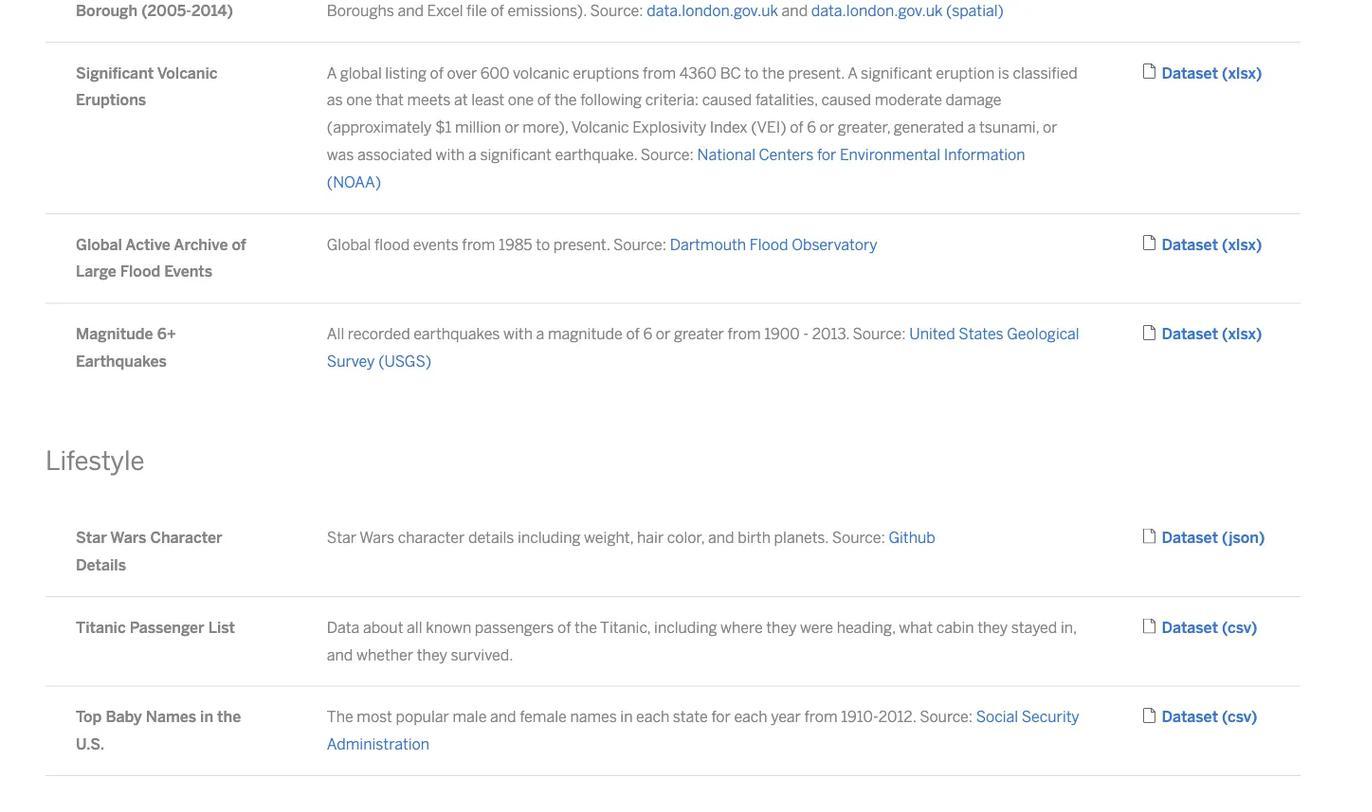 Task type: vqa. For each thing, say whether or not it's contained in the screenshot.
Events
yes



Task type: locate. For each thing, give the bounding box(es) containing it.
0 vertical spatial volcanic
[[157, 64, 218, 82]]

2 one from the left
[[508, 91, 534, 109]]

star left character
[[327, 529, 357, 547]]

1 horizontal spatial for
[[818, 146, 837, 164]]

0 vertical spatial significant
[[861, 64, 933, 82]]

including left where
[[655, 619, 718, 637]]

2 csv from the top
[[1228, 709, 1252, 727]]

1 horizontal spatial flood
[[750, 236, 789, 254]]

6 inside a global listing of over 600 volcanic eruptions from 4360 bc to the present. a significant eruption is classified as one that meets at least one of the following criteria: caused fatalities, caused moderate damage (approximately $1 million or more), volcanic explosivity index (vei) of 6 or greater, generated a tsunami, or was associated with a significant earthquake. source:
[[807, 119, 817, 137]]

source: right 2012.
[[920, 709, 973, 727]]

1 vertical spatial 6
[[644, 325, 653, 343]]

0 vertical spatial flood
[[750, 236, 789, 254]]

0 vertical spatial to
[[745, 64, 759, 82]]

0 vertical spatial with
[[436, 146, 465, 164]]

volcanic inside significant volcanic eruptions
[[157, 64, 218, 82]]

1 global from the left
[[76, 236, 122, 254]]

magnitude
[[548, 325, 623, 343]]

1 horizontal spatial they
[[767, 619, 797, 637]]

1 vertical spatial a
[[469, 146, 477, 164]]

1 horizontal spatial each
[[735, 709, 768, 727]]

cabin
[[937, 619, 975, 637]]

for
[[818, 146, 837, 164], [712, 709, 731, 727]]

2 caused from the left
[[822, 91, 872, 109]]

data.london.gov.uk
[[647, 1, 779, 19], [812, 1, 943, 19]]

lifestyle
[[46, 446, 145, 477]]

each left year
[[735, 709, 768, 727]]

global inside global active archive of large flood events
[[76, 236, 122, 254]]

including
[[518, 529, 581, 547], [655, 619, 718, 637]]

flood
[[375, 236, 410, 254]]

2 ( from the top
[[1223, 236, 1229, 254]]

eruptions
[[76, 91, 146, 109]]

each left state
[[637, 709, 670, 727]]

centers
[[759, 146, 814, 164]]

source:
[[641, 146, 694, 164], [614, 236, 667, 254], [853, 325, 906, 343], [833, 529, 886, 547], [920, 709, 973, 727]]

and left birth
[[709, 529, 735, 547]]

3 xlsx from the top
[[1229, 325, 1257, 343]]

2 dataset ( csv ) from the top
[[1162, 709, 1258, 727]]

( for social security administration
[[1223, 709, 1228, 727]]

more),
[[523, 119, 569, 137]]

0 horizontal spatial one
[[346, 91, 372, 109]]

1 horizontal spatial with
[[504, 325, 533, 343]]

0 vertical spatial dataset ( csv )
[[1162, 619, 1258, 637]]

3 ( from the top
[[1223, 325, 1229, 343]]

at
[[454, 91, 468, 109]]

0 horizontal spatial they
[[417, 646, 448, 664]]

they left the were
[[767, 619, 797, 637]]

0 horizontal spatial a
[[327, 64, 337, 82]]

stayed
[[1012, 619, 1058, 637]]

2 vertical spatial a
[[536, 325, 545, 343]]

to right bc
[[745, 64, 759, 82]]

6 ( from the top
[[1223, 709, 1228, 727]]

wars left character
[[360, 529, 395, 547]]

1 vertical spatial dataset ( csv )
[[1162, 709, 1258, 727]]

2 horizontal spatial they
[[978, 619, 1009, 637]]

6
[[807, 119, 817, 137], [644, 325, 653, 343]]

of
[[430, 64, 444, 82], [538, 91, 551, 109], [790, 119, 804, 137], [232, 236, 246, 254], [626, 325, 640, 343], [558, 619, 571, 637]]

dataset ( xlsx ) for national centers for environmental information (noaa)
[[1162, 64, 1263, 82]]

0 vertical spatial a
[[968, 119, 976, 137]]

1 dataset ( csv ) from the top
[[1162, 619, 1258, 637]]

)
[[1257, 64, 1263, 82], [1257, 236, 1263, 254], [1257, 325, 1263, 343], [1260, 529, 1266, 547], [1252, 619, 1258, 637], [1252, 709, 1258, 727]]

present. right 1985
[[554, 236, 610, 254]]

information
[[945, 146, 1026, 164]]

2 vertical spatial dataset ( xlsx )
[[1162, 325, 1263, 343]]

the
[[763, 64, 785, 82], [555, 91, 577, 109], [575, 619, 598, 637], [217, 709, 241, 727]]

they
[[767, 619, 797, 637], [978, 619, 1009, 637], [417, 646, 448, 664]]

a up as
[[327, 64, 337, 82]]

( for national centers for environmental information (noaa)
[[1223, 64, 1229, 82]]

0 vertical spatial xlsx
[[1229, 64, 1257, 82]]

1 wars from the left
[[110, 529, 146, 547]]

0 horizontal spatial wars
[[110, 529, 146, 547]]

0 horizontal spatial each
[[637, 709, 670, 727]]

caused up greater,
[[822, 91, 872, 109]]

with inside a global listing of over 600 volcanic eruptions from 4360 bc to the present. a significant eruption is classified as one that meets at least one of the following criteria: caused fatalities, caused moderate damage (approximately $1 million or more), volcanic explosivity index (vei) of 6 or greater, generated a tsunami, or was associated with a significant earthquake. source:
[[436, 146, 465, 164]]

2 vertical spatial xlsx
[[1229, 325, 1257, 343]]

2 star from the left
[[327, 529, 357, 547]]

male
[[453, 709, 487, 727]]

0 horizontal spatial present.
[[554, 236, 610, 254]]

1 vertical spatial xlsx
[[1229, 236, 1257, 254]]

to
[[745, 64, 759, 82], [536, 236, 550, 254]]

(noaa)
[[327, 173, 381, 191]]

1 star from the left
[[76, 529, 107, 547]]

all
[[327, 325, 345, 343]]

1 each from the left
[[637, 709, 670, 727]]

a down the damage
[[968, 119, 976, 137]]

significant
[[76, 64, 154, 82]]

6 dataset from the top
[[1162, 709, 1219, 727]]

2 wars from the left
[[360, 529, 395, 547]]

survived.
[[451, 646, 514, 664]]

1 ( from the top
[[1223, 64, 1229, 82]]

from right year
[[805, 709, 838, 727]]

tsunami,
[[980, 119, 1040, 137]]

state
[[673, 709, 708, 727]]

0 horizontal spatial with
[[436, 146, 465, 164]]

earthquakes
[[76, 353, 167, 371]]

1 horizontal spatial a
[[536, 325, 545, 343]]

u.s.
[[76, 736, 104, 754]]

and down data
[[327, 646, 353, 664]]

top
[[76, 709, 102, 727]]

a down million
[[469, 146, 477, 164]]

a up greater,
[[848, 64, 858, 82]]

and right 'data.london.gov.uk' link
[[782, 1, 808, 19]]

least
[[472, 91, 505, 109]]

0 horizontal spatial flood
[[120, 263, 161, 281]]

1 horizontal spatial to
[[745, 64, 759, 82]]

1 vertical spatial present.
[[554, 236, 610, 254]]

1 horizontal spatial data.london.gov.uk
[[812, 1, 943, 19]]

github link
[[889, 529, 936, 547]]

details
[[469, 529, 515, 547]]

0 vertical spatial dataset ( xlsx )
[[1162, 64, 1263, 82]]

from inside a global listing of over 600 volcanic eruptions from 4360 bc to the present. a significant eruption is classified as one that meets at least one of the following criteria: caused fatalities, caused moderate damage (approximately $1 million or more), volcanic explosivity index (vei) of 6 or greater, generated a tsunami, or was associated with a significant earthquake. source:
[[643, 64, 676, 82]]

global up the large
[[76, 236, 122, 254]]

1 vertical spatial csv
[[1228, 709, 1252, 727]]

each
[[637, 709, 670, 727], [735, 709, 768, 727]]

dataset ( json )
[[1162, 529, 1266, 547]]

meets
[[407, 91, 451, 109]]

dartmouth
[[670, 236, 747, 254]]

from up criteria:
[[643, 64, 676, 82]]

1 data.london.gov.uk from the left
[[647, 1, 779, 19]]

that
[[376, 91, 404, 109]]

1 horizontal spatial including
[[655, 619, 718, 637]]

5 dataset from the top
[[1162, 619, 1219, 637]]

with right earthquakes on the left of page
[[504, 325, 533, 343]]

1 vertical spatial significant
[[480, 146, 552, 164]]

2 dataset from the top
[[1162, 236, 1219, 254]]

0 horizontal spatial in
[[200, 709, 213, 727]]

json
[[1230, 529, 1260, 547]]

the right names
[[217, 709, 241, 727]]

to inside a global listing of over 600 volcanic eruptions from 4360 bc to the present. a significant eruption is classified as one that meets at least one of the following criteria: caused fatalities, caused moderate damage (approximately $1 million or more), volcanic explosivity index (vei) of 6 or greater, generated a tsunami, or was associated with a significant earthquake. source:
[[745, 64, 759, 82]]

1 dataset from the top
[[1162, 64, 1219, 82]]

dataset
[[1162, 64, 1219, 82], [1162, 236, 1219, 254], [1162, 325, 1219, 343], [1162, 529, 1219, 547], [1162, 619, 1219, 637], [1162, 709, 1219, 727]]

4 ( from the top
[[1223, 529, 1230, 547]]

csv
[[1228, 619, 1252, 637], [1228, 709, 1252, 727]]

wars for character
[[360, 529, 395, 547]]

weight,
[[584, 529, 634, 547]]

0 vertical spatial csv
[[1228, 619, 1252, 637]]

0 horizontal spatial global
[[76, 236, 122, 254]]

from
[[643, 64, 676, 82], [462, 236, 496, 254], [728, 325, 761, 343], [805, 709, 838, 727]]

flood down "active"
[[120, 263, 161, 281]]

6 down fatalities,
[[807, 119, 817, 137]]

with down $1
[[436, 146, 465, 164]]

source: down explosivity
[[641, 146, 694, 164]]

significant down more),
[[480, 146, 552, 164]]

they right cabin
[[978, 619, 1009, 637]]

or left greater
[[656, 325, 671, 343]]

0 horizontal spatial to
[[536, 236, 550, 254]]

2 data.london.gov.uk from the left
[[812, 1, 943, 19]]

associated
[[358, 146, 432, 164]]

present. up fatalities,
[[789, 64, 845, 82]]

1 vertical spatial flood
[[120, 263, 161, 281]]

in,
[[1061, 619, 1077, 637]]

significant
[[861, 64, 933, 82], [480, 146, 552, 164]]

1 horizontal spatial present.
[[789, 64, 845, 82]]

1 in from the left
[[200, 709, 213, 727]]

1 horizontal spatial 6
[[807, 119, 817, 137]]

volcanic
[[157, 64, 218, 82], [572, 119, 629, 137]]

1 xlsx from the top
[[1229, 64, 1257, 82]]

one right as
[[346, 91, 372, 109]]

one right least
[[508, 91, 534, 109]]

to right 1985
[[536, 236, 550, 254]]

1 vertical spatial for
[[712, 709, 731, 727]]

0 vertical spatial 6
[[807, 119, 817, 137]]

dataset ( xlsx ) for united states geological survey (usgs)
[[1162, 325, 1263, 343]]

1 horizontal spatial in
[[621, 709, 633, 727]]

xlsx for united states geological survey (usgs)
[[1229, 325, 1257, 343]]

all recorded earthquakes with a magnitude of 6 or greater from 1900 - 2013. source:
[[327, 325, 910, 343]]

(usgs)
[[379, 353, 432, 371]]

6 left greater
[[644, 325, 653, 343]]

1 horizontal spatial a
[[848, 64, 858, 82]]

survey
[[327, 353, 375, 371]]

1 vertical spatial dataset ( xlsx )
[[1162, 236, 1263, 254]]

1 vertical spatial with
[[504, 325, 533, 343]]

source: left dartmouth
[[614, 236, 667, 254]]

with
[[436, 146, 465, 164], [504, 325, 533, 343]]

3 dataset ( xlsx ) from the top
[[1162, 325, 1263, 343]]

a left magnitude
[[536, 325, 545, 343]]

for inside national centers for environmental information (noaa)
[[818, 146, 837, 164]]

3 dataset from the top
[[1162, 325, 1219, 343]]

significant up moderate
[[861, 64, 933, 82]]

for right state
[[712, 709, 731, 727]]

classified
[[1013, 64, 1078, 82]]

index
[[710, 119, 748, 137]]

source: left github link
[[833, 529, 886, 547]]

observatory
[[792, 236, 878, 254]]

xlsx for national centers for environmental information (noaa)
[[1229, 64, 1257, 82]]

global
[[340, 64, 382, 82]]

2 global from the left
[[327, 236, 371, 254]]

csv for data about all known passengers of the titanic, including where they were heading, what cabin they stayed in, and whether they survived.
[[1228, 619, 1252, 637]]

for right centers
[[818, 146, 837, 164]]

dartmouth flood observatory link
[[670, 236, 878, 254]]

1 vertical spatial including
[[655, 619, 718, 637]]

) for national centers for environmental information (noaa)
[[1257, 64, 1263, 82]]

and
[[782, 1, 808, 19], [709, 529, 735, 547], [327, 646, 353, 664], [490, 709, 517, 727]]

wars up details
[[110, 529, 146, 547]]

star up details
[[76, 529, 107, 547]]

global left flood at the top of the page
[[327, 236, 371, 254]]

0 vertical spatial present.
[[789, 64, 845, 82]]

1 horizontal spatial caused
[[822, 91, 872, 109]]

wars inside star wars character details
[[110, 529, 146, 547]]

1 horizontal spatial star
[[327, 529, 357, 547]]

star inside star wars character details
[[76, 529, 107, 547]]

they down known
[[417, 646, 448, 664]]

0 horizontal spatial 6
[[644, 325, 653, 343]]

1 dataset ( xlsx ) from the top
[[1162, 64, 1263, 82]]

the
[[327, 709, 354, 727]]

dataset ( csv ) for the most popular male and female names in each state for each year from 1910-2012. source:
[[1162, 709, 1258, 727]]

earthquake.
[[555, 146, 638, 164]]

0 horizontal spatial volcanic
[[157, 64, 218, 82]]

0 horizontal spatial star
[[76, 529, 107, 547]]

caused up index
[[703, 91, 752, 109]]

0 vertical spatial including
[[518, 529, 581, 547]]

1 vertical spatial volcanic
[[572, 119, 629, 137]]

4 dataset from the top
[[1162, 529, 1219, 547]]

flood
[[750, 236, 789, 254], [120, 263, 161, 281]]

0 vertical spatial for
[[818, 146, 837, 164]]

(
[[1223, 64, 1229, 82], [1223, 236, 1229, 254], [1223, 325, 1229, 343], [1223, 529, 1230, 547], [1223, 619, 1228, 637], [1223, 709, 1228, 727]]

2 dataset ( xlsx ) from the top
[[1162, 236, 1263, 254]]

dataset for github
[[1162, 529, 1219, 547]]

flood right dartmouth
[[750, 236, 789, 254]]

and right the male
[[490, 709, 517, 727]]

1 horizontal spatial volcanic
[[572, 119, 629, 137]]

1 horizontal spatial one
[[508, 91, 534, 109]]

planets.
[[775, 529, 829, 547]]

present.
[[789, 64, 845, 82], [554, 236, 610, 254]]

1900
[[765, 325, 800, 343]]

volcanic right 'significant'
[[157, 64, 218, 82]]

volcanic up earthquake.
[[572, 119, 629, 137]]

1 csv from the top
[[1228, 619, 1252, 637]]

hair
[[637, 529, 664, 547]]

active
[[126, 236, 171, 254]]

including right details
[[518, 529, 581, 547]]

flood inside global active archive of large flood events
[[120, 263, 161, 281]]

2 each from the left
[[735, 709, 768, 727]]

or right tsunami,
[[1043, 119, 1058, 137]]

of right the archive
[[232, 236, 246, 254]]

the left titanic,
[[575, 619, 598, 637]]

passenger
[[130, 619, 205, 637]]

names
[[146, 709, 196, 727]]

0 horizontal spatial data.london.gov.uk
[[647, 1, 779, 19]]

source: right the '2013.'
[[853, 325, 906, 343]]

6+
[[157, 325, 177, 343]]

0 horizontal spatial caused
[[703, 91, 752, 109]]

of right passengers
[[558, 619, 571, 637]]

the inside top baby names in the u.s.
[[217, 709, 241, 727]]

heading,
[[837, 619, 896, 637]]

as
[[327, 91, 343, 109]]

administration
[[327, 736, 430, 754]]

dataset ( csv )
[[1162, 619, 1258, 637], [1162, 709, 1258, 727]]

the up more),
[[555, 91, 577, 109]]

0 horizontal spatial a
[[469, 146, 477, 164]]

0 horizontal spatial significant
[[480, 146, 552, 164]]

1 horizontal spatial wars
[[360, 529, 395, 547]]

1 horizontal spatial global
[[327, 236, 371, 254]]



Task type: describe. For each thing, give the bounding box(es) containing it.
of right magnitude
[[626, 325, 640, 343]]

( for dartmouth flood observatory
[[1223, 236, 1229, 254]]

source: inside a global listing of over 600 volcanic eruptions from 4360 bc to the present. a significant eruption is classified as one that meets at least one of the following criteria: caused fatalities, caused moderate damage (approximately $1 million or more), volcanic explosivity index (vei) of 6 or greater, generated a tsunami, or was associated with a significant earthquake. source:
[[641, 146, 694, 164]]

geological
[[1008, 325, 1080, 343]]

2013.
[[813, 325, 850, 343]]

1 caused from the left
[[703, 91, 752, 109]]

600
[[481, 64, 510, 82]]

whether
[[357, 646, 414, 664]]

national
[[698, 146, 756, 164]]

of left 'over'
[[430, 64, 444, 82]]

social security administration
[[327, 709, 1080, 754]]

dataset for dartmouth flood observatory
[[1162, 236, 1219, 254]]

) for dartmouth flood observatory
[[1257, 236, 1263, 254]]

of inside global active archive of large flood events
[[232, 236, 246, 254]]

listing
[[385, 64, 427, 82]]

environmental
[[840, 146, 941, 164]]

2 horizontal spatial a
[[968, 119, 976, 137]]

from left 1985
[[462, 236, 496, 254]]

global for global active archive of large flood events
[[76, 236, 122, 254]]

year
[[771, 709, 801, 727]]

greater
[[674, 325, 725, 343]]

1910-
[[842, 709, 879, 727]]

star wars character details including weight, hair color, and birth planets. source: github
[[327, 529, 936, 547]]

data.london.gov.uk and data.london.gov.uk (spatial)
[[647, 1, 1005, 19]]

a global listing of over 600 volcanic eruptions from 4360 bc to the present. a significant eruption is classified as one that meets at least one of the following criteria: caused fatalities, caused moderate damage (approximately $1 million or more), volcanic explosivity index (vei) of 6 or greater, generated a tsunami, or was associated with a significant earthquake. source:
[[327, 64, 1078, 164]]

magnitude 6+ earthquakes
[[76, 325, 177, 371]]

1 one from the left
[[346, 91, 372, 109]]

from left 1900
[[728, 325, 761, 343]]

1 a from the left
[[327, 64, 337, 82]]

states
[[959, 325, 1004, 343]]

data.london.gov.uk link
[[647, 1, 779, 19]]

data.london.gov.uk (spatial) link
[[812, 1, 1005, 19]]

birth
[[738, 529, 771, 547]]

color,
[[668, 529, 705, 547]]

eruption
[[936, 64, 995, 82]]

( for united states geological survey (usgs)
[[1223, 325, 1229, 343]]

2 a from the left
[[848, 64, 858, 82]]

earthquakes
[[414, 325, 500, 343]]

or left more),
[[505, 119, 520, 137]]

social
[[977, 709, 1019, 727]]

(spatial)
[[947, 1, 1005, 19]]

eruptions
[[573, 64, 640, 82]]

was
[[327, 146, 354, 164]]

wars for character
[[110, 529, 146, 547]]

national centers for environmental information (noaa) link
[[327, 146, 1026, 191]]

data
[[327, 619, 360, 637]]

volcanic inside a global listing of over 600 volcanic eruptions from 4360 bc to the present. a significant eruption is classified as one that meets at least one of the following criteria: caused fatalities, caused moderate damage (approximately $1 million or more), volcanic explosivity index (vei) of 6 or greater, generated a tsunami, or was associated with a significant earthquake. source:
[[572, 119, 629, 137]]

dataset for national centers for environmental information (noaa)
[[1162, 64, 1219, 82]]

dataset for social security administration
[[1162, 709, 1219, 727]]

titanic,
[[600, 619, 651, 637]]

following
[[581, 91, 642, 109]]

global active archive of large flood events
[[76, 236, 246, 281]]

female
[[520, 709, 567, 727]]

) for social security administration
[[1252, 709, 1258, 727]]

of right (vei)
[[790, 119, 804, 137]]

in inside top baby names in the u.s.
[[200, 709, 213, 727]]

united states geological survey (usgs)
[[327, 325, 1080, 371]]

$1
[[436, 119, 452, 137]]

popular
[[396, 709, 449, 727]]

2 xlsx from the top
[[1229, 236, 1257, 254]]

fatalities,
[[756, 91, 818, 109]]

(approximately
[[327, 119, 432, 137]]

(vei)
[[751, 119, 787, 137]]

what
[[900, 619, 934, 637]]

moderate
[[875, 91, 943, 109]]

including inside data about all known passengers of the titanic, including where they were heading, what cabin they stayed in, and whether they survived.
[[655, 619, 718, 637]]

0 horizontal spatial including
[[518, 529, 581, 547]]

the most popular male and female names in each state for each year from 1910-2012. source:
[[327, 709, 977, 727]]

magnitude
[[76, 325, 153, 343]]

greater,
[[838, 119, 891, 137]]

( for github
[[1223, 529, 1230, 547]]

star wars character details
[[76, 529, 223, 575]]

global flood events from 1985 to present. source: dartmouth flood observatory
[[327, 236, 878, 254]]

united
[[910, 325, 956, 343]]

the up fatalities,
[[763, 64, 785, 82]]

of inside data about all known passengers of the titanic, including where they were heading, what cabin they stayed in, and whether they survived.
[[558, 619, 571, 637]]

csv for the most popular male and female names in each state for each year from 1910-2012. source:
[[1228, 709, 1252, 727]]

character
[[398, 529, 465, 547]]

and inside data about all known passengers of the titanic, including where they were heading, what cabin they stayed in, and whether they survived.
[[327, 646, 353, 664]]

large
[[76, 263, 116, 281]]

character
[[150, 529, 223, 547]]

about
[[363, 619, 404, 637]]

explosivity
[[633, 119, 707, 137]]

damage
[[946, 91, 1002, 109]]

1 vertical spatial to
[[536, 236, 550, 254]]

star for star wars character details including weight, hair color, and birth planets. source: github
[[327, 529, 357, 547]]

2 in from the left
[[621, 709, 633, 727]]

global for global flood events from 1985 to present. source: dartmouth flood observatory
[[327, 236, 371, 254]]

the inside data about all known passengers of the titanic, including where they were heading, what cabin they stayed in, and whether they survived.
[[575, 619, 598, 637]]

all
[[407, 619, 423, 637]]

national centers for environmental information (noaa)
[[327, 146, 1026, 191]]

data about all known passengers of the titanic, including where they were heading, what cabin they stayed in, and whether they survived.
[[327, 619, 1077, 664]]

of up more),
[[538, 91, 551, 109]]

volcanic
[[513, 64, 570, 82]]

names
[[570, 709, 617, 727]]

list
[[208, 619, 235, 637]]

recorded
[[348, 325, 410, 343]]

security
[[1022, 709, 1080, 727]]

or left greater,
[[820, 119, 835, 137]]

1 horizontal spatial significant
[[861, 64, 933, 82]]

github
[[889, 529, 936, 547]]

known
[[426, 619, 472, 637]]

5 ( from the top
[[1223, 619, 1228, 637]]

dataset for united states geological survey (usgs)
[[1162, 325, 1219, 343]]

dataset ( csv ) for data about all known passengers of the titanic, including where they were heading, what cabin they stayed in, and whether they survived.
[[1162, 619, 1258, 637]]

bc
[[721, 64, 742, 82]]

0 horizontal spatial for
[[712, 709, 731, 727]]

baby
[[106, 709, 142, 727]]

2012.
[[879, 709, 917, 727]]

) for united states geological survey (usgs)
[[1257, 325, 1263, 343]]

where
[[721, 619, 763, 637]]

star for star wars character details
[[76, 529, 107, 547]]

present. inside a global listing of over 600 volcanic eruptions from 4360 bc to the present. a significant eruption is classified as one that meets at least one of the following criteria: caused fatalities, caused moderate damage (approximately $1 million or more), volcanic explosivity index (vei) of 6 or greater, generated a tsunami, or was associated with a significant earthquake. source:
[[789, 64, 845, 82]]

) for github
[[1260, 529, 1266, 547]]

is
[[999, 64, 1010, 82]]

united states geological survey (usgs) link
[[327, 325, 1080, 371]]



